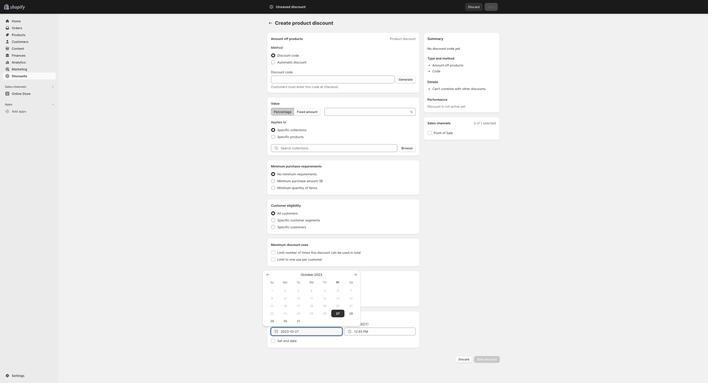Task type: vqa. For each thing, say whether or not it's contained in the screenshot.


Task type: describe. For each thing, give the bounding box(es) containing it.
thursday element
[[318, 278, 332, 287]]

method
[[271, 46, 283, 50]]

apps button
[[3, 101, 56, 108]]

limit for limit to one use per customer
[[278, 257, 285, 261]]

14 button
[[345, 295, 358, 302]]

Start time (EDT) text field
[[354, 328, 416, 335]]

22
[[271, 312, 274, 315]]

discard button for save
[[466, 3, 483, 11]]

9
[[285, 296, 286, 300]]

combined
[[316, 282, 331, 286]]

1 vertical spatial amount
[[307, 179, 318, 183]]

customers link
[[3, 38, 56, 45]]

quantity
[[292, 186, 304, 190]]

amount off products
[[271, 37, 303, 41]]

settings
[[12, 374, 24, 378]]

discounts
[[12, 74, 27, 78]]

(edt)
[[360, 322, 369, 326]]

discard button for save discount
[[456, 356, 473, 363]]

code up automatic discount
[[292, 53, 299, 57]]

save discount
[[478, 358, 497, 361]]

finances
[[12, 53, 25, 57]]

amount for amount off products code
[[433, 63, 444, 67]]

26 button
[[318, 310, 332, 317]]

minimum for minimum quantity of items
[[278, 186, 291, 190]]

other
[[463, 87, 471, 91]]

products for amount off products code
[[450, 63, 464, 67]]

25 button
[[305, 310, 318, 317]]

mo
[[283, 281, 288, 284]]

generate button
[[396, 76, 416, 83]]

channels inside button
[[13, 85, 26, 89]]

1 horizontal spatial customer
[[308, 257, 323, 261]]

15
[[271, 304, 274, 308]]

one
[[290, 257, 295, 261]]

limit to one use per customer
[[278, 257, 323, 261]]

can't
[[433, 87, 441, 91]]

save button
[[485, 3, 498, 11]]

customers must enter this code at checkout.
[[271, 85, 339, 89]]

2 vertical spatial discount
[[428, 104, 441, 108]]

27
[[336, 312, 340, 315]]

product discount
[[390, 37, 416, 41]]

1 horizontal spatial date
[[290, 339, 297, 343]]

home
[[12, 19, 21, 23]]

discount for maximum discount uses
[[287, 243, 301, 247]]

0 vertical spatial discounts
[[471, 87, 486, 91]]

add apps
[[12, 109, 26, 113]]

this
[[271, 282, 278, 286]]

5
[[324, 289, 326, 293]]

28
[[350, 312, 353, 315]]

discount for no discount code yet
[[433, 47, 446, 51]]

online store button
[[0, 90, 59, 97]]

23
[[284, 312, 287, 315]]

content
[[12, 47, 24, 51]]

sa
[[350, 281, 353, 284]]

discounts for product discounts
[[290, 291, 305, 295]]

browse
[[402, 146, 413, 150]]

of right '0'
[[477, 121, 480, 125]]

settings link
[[3, 372, 56, 379]]

discard for save
[[469, 5, 480, 9]]

automatic
[[278, 60, 293, 64]]

1 horizontal spatial channels
[[437, 121, 451, 125]]

0 vertical spatial discount
[[278, 53, 291, 57]]

number
[[286, 251, 297, 255]]

5 button
[[318, 287, 332, 295]]

maximum discount uses
[[271, 243, 309, 247]]

end
[[284, 339, 289, 343]]

use
[[296, 257, 302, 261]]

sales inside button
[[5, 85, 13, 89]]

10
[[297, 296, 300, 300]]

0 horizontal spatial date
[[280, 322, 286, 326]]

fixed
[[297, 110, 306, 114]]

31
[[297, 319, 300, 323]]

monday element
[[279, 278, 292, 287]]

percentage button
[[271, 108, 295, 116]]

26
[[323, 312, 327, 315]]

details
[[428, 80, 439, 84]]

22 button
[[266, 310, 279, 317]]

1 horizontal spatial can
[[331, 251, 337, 255]]

discount for save discount
[[485, 358, 497, 361]]

tuesday element
[[292, 278, 305, 287]]

active
[[451, 104, 460, 108]]

saturday element
[[345, 278, 358, 287]]

30 button
[[279, 317, 292, 325]]

percentage
[[274, 110, 292, 114]]

8
[[271, 296, 273, 300]]

specific for specific collections
[[278, 128, 290, 132]]

13 button
[[332, 295, 345, 302]]

discount for unsaved discount
[[292, 5, 306, 9]]

used
[[343, 251, 350, 255]]

unsaved discount
[[276, 5, 306, 9]]

save for save
[[488, 5, 495, 9]]

0 vertical spatial this
[[306, 85, 311, 89]]

search button
[[283, 3, 425, 11]]

amount off products code
[[433, 63, 464, 73]]

1 inside 1 button
[[272, 289, 273, 293]]

19 button
[[318, 302, 332, 310]]

must
[[288, 85, 296, 89]]

start for start date
[[271, 322, 279, 326]]

7
[[351, 289, 352, 293]]

shipping
[[278, 298, 291, 302]]

discounts for shipping discounts
[[292, 298, 306, 302]]

4 button
[[305, 287, 318, 295]]

16
[[284, 304, 287, 308]]

purchase for requirements
[[286, 164, 301, 168]]

6 button
[[332, 287, 345, 295]]

Search collections text field
[[281, 144, 398, 152]]

29
[[271, 319, 274, 323]]

with
[[455, 87, 462, 91]]

create product discount
[[275, 20, 334, 26]]

product for this
[[278, 282, 290, 286]]

products for amount off products
[[289, 37, 303, 41]]

checkout.
[[324, 85, 339, 89]]

2 vertical spatial products
[[291, 135, 304, 139]]

discount for product discount
[[403, 37, 416, 41]]

amount inside button
[[306, 110, 318, 114]]

11 button
[[305, 295, 318, 302]]

of left items
[[305, 186, 308, 190]]

start for start time (edt)
[[345, 322, 352, 326]]

product for product discounts
[[278, 291, 289, 295]]

20 button
[[332, 302, 345, 310]]

specific collections
[[278, 128, 307, 132]]

all
[[278, 211, 281, 215]]

no minimum requirements
[[278, 172, 317, 176]]

method
[[443, 56, 455, 60]]

product for create
[[292, 20, 311, 26]]

type
[[428, 56, 435, 60]]

23 button
[[279, 310, 292, 317]]

14
[[350, 296, 353, 300]]

sale
[[447, 131, 453, 135]]



Task type: locate. For each thing, give the bounding box(es) containing it.
4 specific from the top
[[278, 225, 290, 229]]

specific for specific products
[[278, 135, 290, 139]]

date right end
[[290, 339, 297, 343]]

to for applies
[[283, 120, 286, 124]]

customer
[[271, 204, 286, 207]]

3 button
[[292, 287, 305, 295]]

requirements for no minimum requirements
[[297, 172, 317, 176]]

% text field
[[325, 108, 410, 116]]

start left the time
[[345, 322, 352, 326]]

15 button
[[266, 302, 279, 310]]

code
[[447, 47, 455, 51], [292, 53, 299, 57], [285, 70, 293, 74], [312, 85, 320, 89]]

Start date text field
[[281, 328, 343, 335]]

28 button
[[345, 310, 358, 317]]

sales channels inside button
[[5, 85, 26, 89]]

discounts up the 10
[[290, 291, 305, 295]]

purchase up minimum
[[286, 164, 301, 168]]

discounts up 17 button
[[292, 298, 306, 302]]

automatic discount
[[278, 60, 307, 64]]

0 vertical spatial amount
[[306, 110, 318, 114]]

1 vertical spatial customers
[[271, 85, 288, 89]]

2 button
[[279, 287, 292, 295]]

unsaved
[[276, 5, 291, 9]]

no for no discount code yet
[[428, 47, 432, 51]]

0 horizontal spatial save
[[478, 358, 484, 361]]

0 horizontal spatial start
[[271, 322, 279, 326]]

1 vertical spatial 1
[[272, 289, 273, 293]]

0 horizontal spatial customers
[[12, 40, 28, 44]]

0 horizontal spatial sales channels
[[5, 85, 26, 89]]

discard button left save button
[[466, 3, 483, 11]]

1 vertical spatial limit
[[278, 257, 285, 261]]

0 vertical spatial off
[[284, 37, 289, 41]]

friday element
[[332, 278, 345, 287]]

1 vertical spatial products
[[450, 63, 464, 67]]

eligibility
[[287, 204, 301, 207]]

0 vertical spatial products
[[289, 37, 303, 41]]

0 vertical spatial can
[[331, 251, 337, 255]]

2 limit from the top
[[278, 257, 285, 261]]

tu
[[297, 281, 300, 284]]

discount for automatic discount
[[294, 60, 307, 64]]

1 vertical spatial discount
[[271, 70, 285, 74]]

0 vertical spatial sales
[[5, 85, 13, 89]]

minimum for minimum purchase amount ($)
[[278, 179, 291, 183]]

product up 2
[[278, 282, 290, 286]]

1 vertical spatial purchase
[[292, 179, 306, 183]]

code
[[433, 69, 441, 73]]

discount inside 'save discount' button
[[485, 358, 497, 361]]

with:
[[332, 282, 339, 286]]

minimum purchase amount ($)
[[278, 179, 324, 183]]

products down collections
[[291, 135, 304, 139]]

1 vertical spatial requirements
[[297, 172, 317, 176]]

this right enter
[[306, 85, 311, 89]]

0 vertical spatial yet
[[456, 47, 461, 51]]

0 horizontal spatial yet
[[456, 47, 461, 51]]

0 horizontal spatial channels
[[13, 85, 26, 89]]

limit left one
[[278, 257, 285, 261]]

no left minimum
[[278, 172, 282, 176]]

1 vertical spatial sales channels
[[428, 121, 451, 125]]

orders link
[[3, 25, 56, 31]]

0 vertical spatial requirements
[[301, 164, 322, 168]]

summary
[[428, 37, 444, 41]]

th
[[323, 281, 327, 284]]

amount right fixed
[[306, 110, 318, 114]]

0 horizontal spatial off
[[284, 37, 289, 41]]

date
[[280, 322, 286, 326], [290, 339, 297, 343]]

1 vertical spatial minimum
[[278, 179, 291, 183]]

discounts right other
[[471, 87, 486, 91]]

1 specific from the top
[[278, 128, 290, 132]]

0 vertical spatial product
[[292, 20, 311, 26]]

2 vertical spatial discounts
[[292, 298, 306, 302]]

no up "type" on the top right of page
[[428, 47, 432, 51]]

be left used
[[338, 251, 342, 255]]

to left one
[[286, 257, 289, 261]]

discard button left 'save discount' button
[[456, 356, 473, 363]]

1 start from the left
[[271, 322, 279, 326]]

sales channels
[[5, 85, 26, 89], [428, 121, 451, 125]]

specific customer segments
[[278, 218, 320, 222]]

sales up the point
[[428, 121, 436, 125]]

discount code up automatic
[[278, 53, 299, 57]]

1 horizontal spatial start
[[345, 322, 352, 326]]

customers down the products
[[12, 40, 28, 44]]

products
[[289, 37, 303, 41], [450, 63, 464, 67], [291, 135, 304, 139]]

customer up specific customers
[[291, 218, 305, 222]]

0 vertical spatial date
[[280, 322, 286, 326]]

off inside amount off products code
[[445, 63, 450, 67]]

uses
[[301, 243, 309, 247]]

0
[[474, 121, 476, 125]]

0 horizontal spatial amount
[[271, 37, 283, 41]]

off for amount off products
[[284, 37, 289, 41]]

customers for customers must enter this code at checkout.
[[271, 85, 288, 89]]

3
[[298, 289, 300, 293]]

12
[[323, 296, 327, 300]]

discounts link
[[3, 73, 56, 79]]

1 horizontal spatial product
[[390, 37, 402, 41]]

discard for save discount
[[459, 358, 470, 361]]

0 vertical spatial sales channels
[[5, 85, 26, 89]]

0 horizontal spatial 1
[[272, 289, 273, 293]]

0 vertical spatial save
[[488, 5, 495, 9]]

online store
[[12, 92, 31, 96]]

of left times
[[298, 251, 301, 255]]

0 horizontal spatial be
[[311, 282, 315, 286]]

1 vertical spatial yet
[[461, 104, 466, 108]]

amount inside amount off products code
[[433, 63, 444, 67]]

yet right active
[[461, 104, 466, 108]]

1 vertical spatial be
[[311, 282, 315, 286]]

24 button
[[292, 310, 305, 317]]

code up method
[[447, 47, 455, 51]]

requirements up minimum purchase amount ($)
[[297, 172, 317, 176]]

1 vertical spatial this
[[311, 251, 317, 255]]

minimum up minimum
[[271, 164, 285, 168]]

Discount code text field
[[271, 76, 395, 83]]

channels
[[13, 85, 26, 89], [437, 121, 451, 125]]

specific customers
[[278, 225, 306, 229]]

october 2023
[[301, 273, 323, 277]]

limit number of times this discount can be used in total
[[278, 251, 361, 255]]

point
[[434, 131, 442, 135]]

0 vertical spatial discard button
[[466, 3, 483, 11]]

1 horizontal spatial product
[[292, 20, 311, 26]]

1 button
[[266, 287, 279, 295]]

0 vertical spatial minimum
[[271, 164, 285, 168]]

0 vertical spatial customer
[[291, 218, 305, 222]]

products link
[[3, 31, 56, 38]]

can left used
[[331, 251, 337, 255]]

fr
[[337, 281, 340, 284]]

3 specific from the top
[[278, 218, 290, 222]]

analytics link
[[3, 59, 56, 66]]

no for no minimum requirements
[[278, 172, 282, 176]]

1 right '0'
[[481, 121, 483, 125]]

1 vertical spatial can
[[305, 282, 310, 286]]

product down search
[[292, 20, 311, 26]]

grid
[[266, 272, 358, 325]]

in
[[351, 251, 353, 255]]

off down the create
[[284, 37, 289, 41]]

0 vertical spatial discard
[[469, 5, 480, 9]]

this product discount can be combined with:
[[271, 282, 339, 286]]

1 horizontal spatial sales channels
[[428, 121, 451, 125]]

purchase
[[286, 164, 301, 168], [292, 179, 306, 183]]

1 vertical spatial discounts
[[290, 291, 305, 295]]

online
[[12, 92, 21, 96]]

0 vertical spatial amount
[[271, 37, 283, 41]]

can up the 4 button
[[305, 282, 310, 286]]

1 vertical spatial customers
[[291, 225, 306, 229]]

7 button
[[345, 287, 358, 295]]

customers down specific customer segments at the bottom of page
[[291, 225, 306, 229]]

requirements for minimum purchase requirements
[[301, 164, 322, 168]]

search
[[291, 5, 302, 9]]

1 vertical spatial to
[[286, 257, 289, 261]]

discount up automatic
[[278, 53, 291, 57]]

1 horizontal spatial sales
[[428, 121, 436, 125]]

0 horizontal spatial can
[[305, 282, 310, 286]]

2 vertical spatial minimum
[[278, 186, 291, 190]]

specific for specific customer segments
[[278, 218, 290, 222]]

products down method
[[450, 63, 464, 67]]

online store link
[[3, 90, 56, 97]]

specific for specific customers
[[278, 225, 290, 229]]

2 start from the left
[[345, 322, 352, 326]]

0 vertical spatial customers
[[282, 211, 298, 215]]

0 vertical spatial to
[[283, 120, 286, 124]]

1 vertical spatial no
[[278, 172, 282, 176]]

0 vertical spatial purchase
[[286, 164, 301, 168]]

active
[[271, 315, 281, 319]]

0 horizontal spatial customer
[[291, 218, 305, 222]]

code down automatic discount
[[285, 70, 293, 74]]

channels up online store
[[13, 85, 26, 89]]

1 vertical spatial product
[[278, 282, 290, 286]]

limit for limit number of times this discount can be used in total
[[278, 251, 285, 255]]

customers left must
[[271, 85, 288, 89]]

specific products
[[278, 135, 304, 139]]

minimum
[[283, 172, 296, 176]]

all customers
[[278, 211, 298, 215]]

off for amount off products code
[[445, 63, 450, 67]]

date down active dates
[[280, 322, 286, 326]]

discount down performance at the top
[[428, 104, 441, 108]]

0 vertical spatial product
[[390, 37, 402, 41]]

sales up online
[[5, 85, 13, 89]]

2 specific from the top
[[278, 135, 290, 139]]

to for limit
[[286, 257, 289, 261]]

customers for all customers
[[282, 211, 298, 215]]

purchase up 'quantity'
[[292, 179, 306, 183]]

sales channels up online
[[5, 85, 26, 89]]

0 horizontal spatial product
[[278, 282, 290, 286]]

sunday element
[[266, 278, 279, 287]]

1 vertical spatial product
[[278, 291, 289, 295]]

save inside button
[[478, 358, 484, 361]]

amount up items
[[307, 179, 318, 183]]

create
[[275, 20, 291, 26]]

this right times
[[311, 251, 317, 255]]

wednesday element
[[305, 278, 318, 287]]

generate
[[399, 77, 413, 81]]

minimum for minimum purchase requirements
[[271, 164, 285, 168]]

1 down this
[[272, 289, 273, 293]]

1 horizontal spatial save
[[488, 5, 495, 9]]

customers for specific customers
[[291, 225, 306, 229]]

grid containing october
[[266, 272, 358, 325]]

shipping discounts
[[278, 298, 306, 302]]

0 of 1 selected
[[474, 121, 496, 125]]

minimum
[[271, 164, 285, 168], [278, 179, 291, 183], [278, 186, 291, 190]]

discount code down automatic
[[271, 70, 293, 74]]

discount code
[[278, 53, 299, 57], [271, 70, 293, 74]]

18
[[310, 304, 313, 308]]

sales channels up the point
[[428, 121, 451, 125]]

amount up method
[[271, 37, 283, 41]]

0 vertical spatial no
[[428, 47, 432, 51]]

amount up code
[[433, 63, 444, 67]]

customers
[[12, 40, 28, 44], [271, 85, 288, 89]]

times
[[302, 251, 310, 255]]

is
[[442, 104, 444, 108]]

minimum down minimum
[[278, 179, 291, 183]]

6
[[337, 289, 339, 293]]

active dates
[[271, 315, 291, 319]]

minimum left 'quantity'
[[278, 186, 291, 190]]

channels up point of sale
[[437, 121, 451, 125]]

discard
[[469, 5, 480, 9], [459, 358, 470, 361]]

limit down maximum
[[278, 251, 285, 255]]

customer down limit number of times this discount can be used in total
[[308, 257, 323, 261]]

1 vertical spatial date
[[290, 339, 297, 343]]

discard button
[[466, 3, 483, 11], [456, 356, 473, 363]]

can
[[331, 251, 337, 255], [305, 282, 310, 286]]

customers for customers
[[12, 40, 28, 44]]

content link
[[3, 45, 56, 52]]

this
[[306, 85, 311, 89], [311, 251, 317, 255]]

1 horizontal spatial yet
[[461, 104, 466, 108]]

discard left save discount
[[459, 358, 470, 361]]

discount down automatic
[[271, 70, 285, 74]]

1 horizontal spatial 1
[[481, 121, 483, 125]]

of left sale
[[443, 131, 446, 135]]

products inside amount off products code
[[450, 63, 464, 67]]

per
[[302, 257, 307, 261]]

discard left save button
[[469, 5, 480, 9]]

products
[[12, 33, 25, 37]]

1 vertical spatial channels
[[437, 121, 451, 125]]

discount is not active yet
[[428, 104, 466, 108]]

products down create product discount
[[289, 37, 303, 41]]

1 vertical spatial amount
[[433, 63, 444, 67]]

1 vertical spatial customer
[[308, 257, 323, 261]]

1 vertical spatial save
[[478, 358, 484, 361]]

customers down customer eligibility
[[282, 211, 298, 215]]

to right applies
[[283, 120, 286, 124]]

no
[[428, 47, 432, 51], [278, 172, 282, 176]]

1 vertical spatial sales
[[428, 121, 436, 125]]

requirements up no minimum requirements
[[301, 164, 322, 168]]

save inside button
[[488, 5, 495, 9]]

1 limit from the top
[[278, 251, 285, 255]]

sales channels button
[[3, 83, 56, 90]]

fixed amount
[[297, 110, 318, 114]]

code left at on the top left of page
[[312, 85, 320, 89]]

home link
[[3, 18, 56, 25]]

0 vertical spatial limit
[[278, 251, 285, 255]]

discounts
[[471, 87, 486, 91], [290, 291, 305, 295], [292, 298, 306, 302]]

1 horizontal spatial customers
[[271, 85, 288, 89]]

maximum
[[271, 243, 286, 247]]

1 horizontal spatial no
[[428, 47, 432, 51]]

1 horizontal spatial be
[[338, 251, 342, 255]]

amount for amount off products
[[271, 37, 283, 41]]

1 horizontal spatial amount
[[433, 63, 444, 67]]

1 vertical spatial off
[[445, 63, 450, 67]]

save discount button
[[475, 356, 500, 363]]

0 horizontal spatial no
[[278, 172, 282, 176]]

product for product discount
[[390, 37, 402, 41]]

0 vertical spatial customers
[[12, 40, 28, 44]]

off down method
[[445, 63, 450, 67]]

0 vertical spatial discount code
[[278, 53, 299, 57]]

start down 'active'
[[271, 322, 279, 326]]

be up the 4 button
[[311, 282, 315, 286]]

0 horizontal spatial product
[[278, 291, 289, 295]]

dates
[[282, 315, 291, 319]]

1 vertical spatial discard
[[459, 358, 470, 361]]

limit
[[278, 251, 285, 255], [278, 257, 285, 261]]

shopify image
[[10, 5, 25, 10]]

0 vertical spatial be
[[338, 251, 342, 255]]

purchase for amount
[[292, 179, 306, 183]]

yet up amount off products code
[[456, 47, 461, 51]]

set
[[278, 339, 283, 343]]

0 vertical spatial channels
[[13, 85, 26, 89]]

0 vertical spatial 1
[[481, 121, 483, 125]]

1 horizontal spatial off
[[445, 63, 450, 67]]

1 vertical spatial discard button
[[456, 356, 473, 363]]

1 vertical spatial discount code
[[271, 70, 293, 74]]

0 horizontal spatial sales
[[5, 85, 13, 89]]

save for save discount
[[478, 358, 484, 361]]



